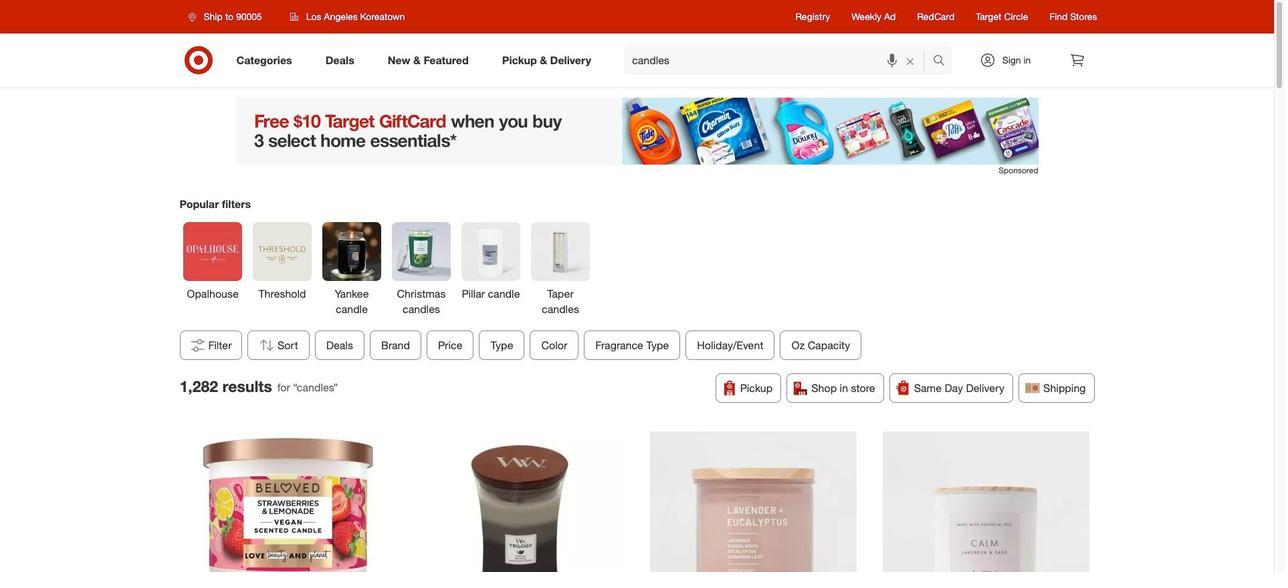 Task type: describe. For each thing, give the bounding box(es) containing it.
advertisement element
[[236, 98, 1039, 165]]

What can we help you find? suggestions appear below search field
[[624, 46, 936, 75]]



Task type: vqa. For each thing, say whether or not it's contained in the screenshot.
What can we help you find? suggestions appear below search box
yes



Task type: locate. For each thing, give the bounding box(es) containing it.
beloved 2-wick candle strawberries & lemonade - 11.5oz image
[[185, 432, 391, 572], [185, 432, 391, 572]]

wood lidded glass wellness calm candle - threshold™ image
[[883, 432, 1090, 572], [883, 432, 1090, 572]]

tinted glass lavender + eucalyptus jar candle light pink - threshold™ image
[[650, 432, 857, 572], [650, 432, 857, 572]]

21.5oz large hourglass jar candle warm woods trilogy - woodwick image
[[418, 432, 624, 572], [418, 432, 624, 572]]



